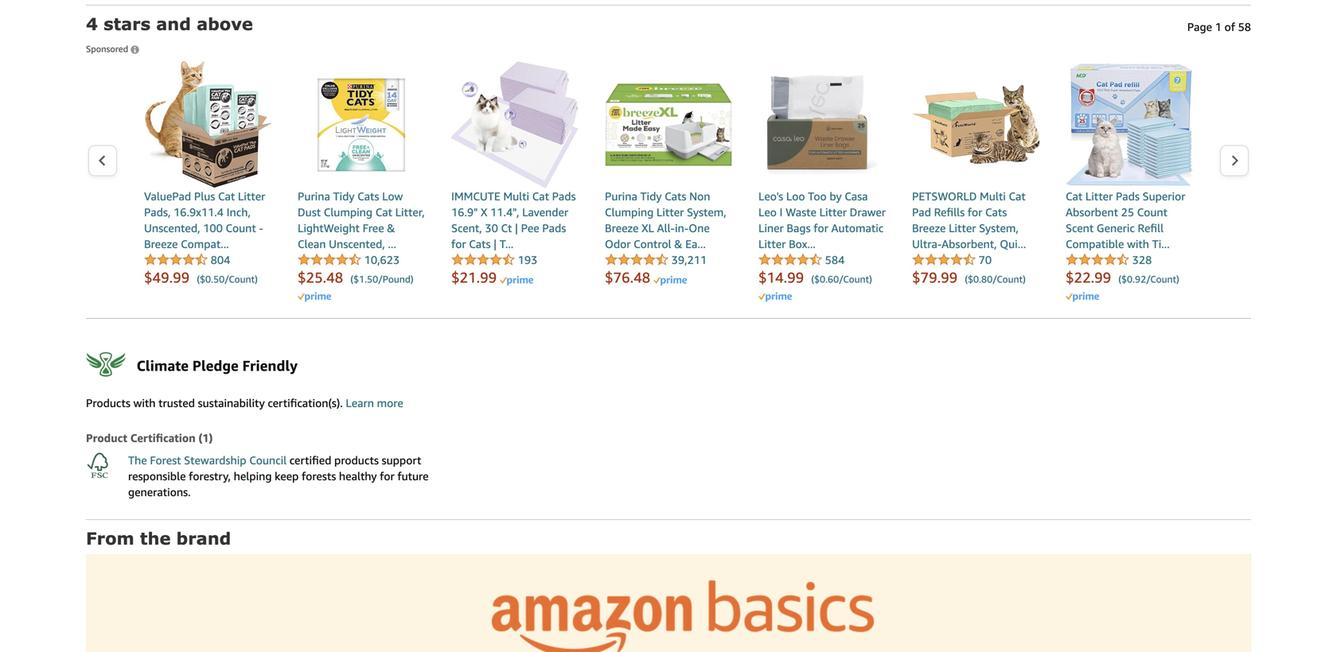 Task type: describe. For each thing, give the bounding box(es) containing it.
immcute multi cat pads 16.9" x 11.4", lavender scent, 30 ct | pee pads for cats | thickened 6-layer super absorbent, odor control | cat pads for tidy cat breeze litter system | cat pee pad image
[[451, 61, 579, 189]]

$21.99
[[451, 269, 497, 286]]

30
[[485, 222, 498, 235]]

compatible
[[1066, 238, 1124, 251]]

absorbent
[[1066, 206, 1118, 219]]

count inside valuepad plus cat litter pads, 16.9x11.4 inch, unscented, 100 count - breeze compat...
[[226, 222, 256, 235]]

for inside petsworld multi cat pad refills for cats breeze litter system, ultra-absorbent, qui...
[[968, 206, 983, 219]]

cat litter pads superior absorbent 25 count scent generic refill compatible with ti...
[[1066, 190, 1186, 251]]

purina for $76.48
[[605, 190, 638, 203]]

$14.99 ($0.60/count)
[[759, 269, 872, 286]]

804 link
[[144, 253, 230, 268]]

70 link
[[912, 253, 992, 268]]

friendly
[[242, 357, 298, 374]]

refills
[[934, 206, 965, 219]]

multi for cats
[[980, 190, 1006, 203]]

$76.48 link
[[605, 269, 653, 286]]

804
[[211, 253, 230, 267]]

plus
[[194, 190, 215, 203]]

leo's
[[759, 190, 783, 203]]

breeze for refills
[[912, 222, 946, 235]]

leo
[[759, 206, 777, 219]]

purina tidy cats low dust clumping cat litter, lightweight free & clean unscented, ...
[[298, 190, 425, 251]]

sustainability
[[198, 397, 265, 410]]

breeze inside valuepad plus cat litter pads, 16.9x11.4 inch, unscented, 100 count - breeze compat...
[[144, 238, 178, 251]]

valuepad plus cat litter pads, 16.9x11.4 inch, unscented, 100 count - breeze compat...
[[144, 190, 265, 251]]

pads down lavender
[[542, 222, 566, 235]]

stewardship
[[184, 454, 246, 467]]

0 vertical spatial |
[[515, 222, 518, 235]]

forestry,
[[189, 470, 231, 483]]

ultra-
[[912, 238, 942, 251]]

learn more link
[[346, 397, 403, 410]]

cat inside purina tidy cats low dust clumping cat litter, lightweight free & clean unscented, ...
[[375, 206, 392, 219]]

39,211 link
[[605, 253, 707, 268]]

and
[[156, 13, 191, 34]]

litter down liner
[[759, 238, 786, 251]]

generations.
[[128, 486, 191, 499]]

breeze for clumping
[[605, 222, 639, 235]]

certified
[[290, 454, 331, 467]]

products
[[86, 397, 130, 410]]

cat for cats
[[1009, 190, 1026, 203]]

($0.92/count)
[[1119, 274, 1180, 285]]

clumping inside purina tidy cats low dust clumping cat litter, lightweight free & clean unscented, ...
[[324, 206, 373, 219]]

keep
[[275, 470, 299, 483]]

all-
[[657, 222, 675, 235]]

t...
[[500, 238, 514, 251]]

dust
[[298, 206, 321, 219]]

pad
[[912, 206, 931, 219]]

test image
[[86, 555, 1251, 653]]

($0.60/count)
[[811, 274, 872, 285]]

non
[[689, 190, 710, 203]]

for inside leo's loo too by casa leo i waste litter drawer liner bags for automatic litter box...
[[814, 222, 828, 235]]

learn
[[346, 397, 374, 410]]

helping
[[234, 470, 272, 483]]

for inside certified products support responsible forestry, helping keep forests healthy for future generations.
[[380, 470, 395, 483]]

cat for 11.4",
[[532, 190, 549, 203]]

immcute multi cat pads 16.9" x 11.4", lavender scent, 30 ct | pee pads for cats | t... link
[[451, 61, 579, 252]]

certification
[[130, 432, 196, 445]]

328 link
[[1066, 253, 1152, 268]]

litter inside cat litter pads superior absorbent 25 count scent generic refill compatible with ti...
[[1086, 190, 1113, 203]]

& inside purina tidy cats low dust clumping cat litter, lightweight free & clean unscented, ...
[[387, 222, 395, 235]]

cats inside purina tidy cats low dust clumping cat litter, lightweight free & clean unscented, ...
[[358, 190, 379, 203]]

25
[[1121, 206, 1134, 219]]

10,623 link
[[298, 253, 400, 268]]

purina for $25.48
[[298, 190, 330, 203]]

0 horizontal spatial with
[[133, 397, 156, 410]]

$14.99
[[759, 269, 804, 286]]

petsworld multi cat pad refills for cats breeze litter system, ultra-absorbent, qui...
[[912, 190, 1026, 251]]

x
[[481, 206, 488, 219]]

litter inside valuepad plus cat litter pads, 16.9x11.4 inch, unscented, 100 count - breeze compat...
[[238, 190, 265, 203]]

casa
[[845, 190, 868, 203]]

sponsored
[[86, 44, 131, 54]]

system, inside petsworld multi cat pad refills for cats breeze litter system, ultra-absorbent, qui...
[[979, 222, 1019, 235]]

purina tidy cats non clumping litter system, breeze xl all-in-one odor control & ea...
[[605, 190, 727, 251]]

above
[[197, 13, 253, 34]]

purina tidy cats low dust clumping cat litter, lightweight free & clean unscented, ... link
[[298, 61, 425, 252]]

one
[[689, 222, 710, 235]]

-
[[259, 222, 263, 235]]

11.4",
[[490, 206, 519, 219]]

unscented, inside valuepad plus cat litter pads, 16.9x11.4 inch, unscented, 100 count - breeze compat...
[[144, 222, 200, 235]]

climate
[[137, 357, 189, 374]]

forest
[[150, 454, 181, 467]]

control
[[634, 238, 671, 251]]

qui...
[[1000, 238, 1026, 251]]

from the brand
[[86, 529, 231, 549]]

stars
[[104, 13, 150, 34]]

liner
[[759, 222, 784, 235]]

58
[[1238, 20, 1251, 33]]

the
[[128, 454, 147, 467]]

product certification (1)
[[86, 432, 213, 445]]

(1)
[[199, 432, 213, 445]]

100
[[203, 222, 223, 235]]

$76.48
[[605, 269, 651, 286]]

multi for 11.4",
[[503, 190, 529, 203]]

of
[[1225, 20, 1235, 33]]

products with trusted sustainability certification(s). learn more
[[86, 397, 403, 410]]

drawer
[[850, 206, 886, 219]]

clean
[[298, 238, 326, 251]]

loo
[[786, 190, 805, 203]]

39,211
[[672, 253, 707, 267]]

$22.99 ($0.92/count)
[[1066, 269, 1180, 286]]

($0.80/count)
[[965, 274, 1026, 285]]

cat inside cat litter pads superior absorbent 25 count scent generic refill compatible with ti...
[[1066, 190, 1083, 203]]

refill
[[1138, 222, 1164, 235]]

litter inside purina tidy cats non clumping litter system, breeze xl all-in-one odor control & ea...
[[657, 206, 684, 219]]

ct
[[501, 222, 512, 235]]

the forest stewardship council
[[128, 454, 287, 467]]

in-
[[675, 222, 689, 235]]

pee
[[521, 222, 539, 235]]

inch,
[[227, 206, 251, 219]]

absorbent,
[[942, 238, 997, 251]]

pads up lavender
[[552, 190, 576, 203]]



Task type: locate. For each thing, give the bounding box(es) containing it.
system, inside purina tidy cats non clumping litter system, breeze xl all-in-one odor control & ea...
[[687, 206, 727, 219]]

| right ct
[[515, 222, 518, 235]]

more
[[377, 397, 403, 410]]

for down support
[[380, 470, 395, 483]]

1 vertical spatial count
[[226, 222, 256, 235]]

for inside immcute multi cat pads 16.9" x 11.4", lavender scent, 30 ct | pee pads for cats | t...
[[451, 238, 466, 251]]

tidy
[[333, 190, 355, 203], [640, 190, 662, 203]]

petsworld
[[912, 190, 977, 203]]

1 purina from the left
[[298, 190, 330, 203]]

certified products support responsible forestry, helping keep forests healthy for future generations.
[[128, 454, 429, 499]]

1 multi from the left
[[503, 190, 529, 203]]

|
[[515, 222, 518, 235], [494, 238, 497, 251]]

purina inside purina tidy cats non clumping litter system, breeze xl all-in-one odor control & ea...
[[605, 190, 638, 203]]

litter up absorbent,
[[949, 222, 976, 235]]

0 horizontal spatial system,
[[687, 206, 727, 219]]

with inside cat litter pads superior absorbent 25 count scent generic refill compatible with ti...
[[1127, 238, 1149, 251]]

$49.99 ($0.50/count)
[[144, 269, 258, 286]]

forests
[[302, 470, 336, 483]]

superior
[[1143, 190, 1186, 203]]

valuepad plus cat litter pads, 16.9x11.4 inch, unscented, 100 count - breeze compatible refills - refill for tidy cat breeze litter system, quick-dry, super absorbent gel cat pads image
[[144, 61, 271, 189]]

trusted
[[159, 397, 195, 410]]

generic
[[1097, 222, 1135, 235]]

cat
[[218, 190, 235, 203], [532, 190, 549, 203], [1009, 190, 1026, 203], [1066, 190, 1083, 203], [375, 206, 392, 219]]

0 horizontal spatial tidy
[[333, 190, 355, 203]]

clumping inside purina tidy cats non clumping litter system, breeze xl all-in-one odor control & ea...
[[605, 206, 654, 219]]

584 link
[[759, 253, 845, 268]]

cats inside purina tidy cats non clumping litter system, breeze xl all-in-one odor control & ea...
[[665, 190, 687, 203]]

tidy inside purina tidy cats low dust clumping cat litter, lightweight free & clean unscented, ...
[[333, 190, 355, 203]]

system,
[[687, 206, 727, 219], [979, 222, 1019, 235]]

1 horizontal spatial breeze
[[605, 222, 639, 235]]

leo's loo too by casa leo i waste litter drawer liner bags for automatic litter box...
[[759, 190, 886, 251]]

purina up the odor
[[605, 190, 638, 203]]

immcute
[[451, 190, 500, 203]]

count inside cat litter pads superior absorbent 25 count scent generic refill compatible with ti...
[[1137, 206, 1168, 219]]

cat for inch,
[[218, 190, 235, 203]]

products
[[334, 454, 379, 467]]

cats up the qui...
[[986, 206, 1007, 219]]

odor
[[605, 238, 631, 251]]

bags
[[787, 222, 811, 235]]

page
[[1188, 20, 1212, 33]]

tidy for $76.48
[[640, 190, 662, 203]]

$79.99
[[912, 269, 958, 286]]

cat up the qui...
[[1009, 190, 1026, 203]]

cats left low
[[358, 190, 379, 203]]

cat up lavender
[[532, 190, 549, 203]]

cats inside petsworld multi cat pad refills for cats breeze litter system, ultra-absorbent, qui...
[[986, 206, 1007, 219]]

petsworld multi cat pad refills for cats breeze litter system, ultra-absorbent, qui... link
[[912, 61, 1040, 252]]

with up 328
[[1127, 238, 1149, 251]]

breeze inside petsworld multi cat pad refills for cats breeze litter system, ultra-absorbent, qui...
[[912, 222, 946, 235]]

unscented, up 10,623 link
[[329, 238, 385, 251]]

list
[[118, 61, 1220, 303]]

tidy inside purina tidy cats non clumping litter system, breeze xl all-in-one odor control & ea...
[[640, 190, 662, 203]]

1 horizontal spatial with
[[1127, 238, 1149, 251]]

$79.99 ($0.80/count)
[[912, 269, 1026, 286]]

1 vertical spatial unscented,
[[329, 238, 385, 251]]

for right the bags
[[814, 222, 828, 235]]

previous image
[[98, 155, 107, 167]]

responsible
[[128, 470, 186, 483]]

multi inside immcute multi cat pads 16.9" x 11.4", lavender scent, 30 ct | pee pads for cats | t...
[[503, 190, 529, 203]]

2 clumping from the left
[[605, 206, 654, 219]]

multi right petsworld
[[980, 190, 1006, 203]]

cat down low
[[375, 206, 392, 219]]

1 clumping from the left
[[324, 206, 373, 219]]

unscented, inside purina tidy cats low dust clumping cat litter, lightweight free & clean unscented, ...
[[329, 238, 385, 251]]

the forest stewardship council link
[[128, 454, 287, 467]]

2 purina from the left
[[605, 190, 638, 203]]

1 vertical spatial &
[[674, 238, 683, 251]]

cats down 30
[[469, 238, 491, 251]]

0 horizontal spatial purina
[[298, 190, 330, 203]]

cat up inch,
[[218, 190, 235, 203]]

2 horizontal spatial breeze
[[912, 222, 946, 235]]

cat inside immcute multi cat pads 16.9" x 11.4", lavender scent, 30 ct | pee pads for cats | t...
[[532, 190, 549, 203]]

clumping up lightweight
[[324, 206, 373, 219]]

&
[[387, 222, 395, 235], [674, 238, 683, 251]]

tidy up lightweight
[[333, 190, 355, 203]]

pads,
[[144, 206, 171, 219]]

tidy up xl
[[640, 190, 662, 203]]

i
[[780, 206, 783, 219]]

1 horizontal spatial unscented,
[[329, 238, 385, 251]]

0 vertical spatial count
[[1137, 206, 1168, 219]]

1 vertical spatial |
[[494, 238, 497, 251]]

litter up absorbent
[[1086, 190, 1113, 203]]

ea...
[[686, 238, 706, 251]]

0 horizontal spatial breeze
[[144, 238, 178, 251]]

cats inside immcute multi cat pads 16.9" x 11.4", lavender scent, 30 ct | pee pads for cats | t...
[[469, 238, 491, 251]]

leo's loo too by casa leo i waste litter drawer liner bags for automatic litter boxes i heavy duty 2mil thick with drawstring i unscented 25 count image
[[759, 61, 886, 189]]

page 1 of 58
[[1188, 20, 1251, 33]]

support
[[382, 454, 421, 467]]

breeze up the odor
[[605, 222, 639, 235]]

1 horizontal spatial multi
[[980, 190, 1006, 203]]

for down scent, at the top of the page
[[451, 238, 466, 251]]

pads
[[552, 190, 576, 203], [1116, 190, 1140, 203], [542, 222, 566, 235]]

$25.48 ($1.50/pound)
[[298, 269, 414, 286]]

multi up the 11.4",
[[503, 190, 529, 203]]

sponsored link
[[86, 36, 139, 56]]

scent
[[1066, 222, 1094, 235]]

0 horizontal spatial multi
[[503, 190, 529, 203]]

clumping up xl
[[605, 206, 654, 219]]

193
[[518, 253, 538, 267]]

4
[[86, 13, 98, 34]]

1 horizontal spatial system,
[[979, 222, 1019, 235]]

0 horizontal spatial unscented,
[[144, 222, 200, 235]]

count
[[1137, 206, 1168, 219], [226, 222, 256, 235]]

| left t...
[[494, 238, 497, 251]]

pledge
[[192, 357, 239, 374]]

petsworld multi cat pad refills for cats breeze litter system, ultra-absorbent, quick dry - (100 count, fresh scented) image
[[912, 61, 1040, 189]]

automatic
[[831, 222, 884, 235]]

litter inside petsworld multi cat pad refills for cats breeze litter system, ultra-absorbent, qui...
[[949, 222, 976, 235]]

1
[[1215, 20, 1222, 33]]

scent,
[[451, 222, 482, 235]]

2 tidy from the left
[[640, 190, 662, 203]]

& down in- on the right of the page
[[674, 238, 683, 251]]

cat litter pads superior absorbent 25 count scent generic refill compatible with tidy cat breeze litter system 16.9x11.4 inch enhanced odor control image
[[1066, 61, 1193, 189]]

$25.48
[[298, 269, 343, 286]]

cats left non
[[665, 190, 687, 203]]

too
[[808, 190, 827, 203]]

next image
[[1231, 155, 1239, 167]]

for right the refills
[[968, 206, 983, 219]]

0 vertical spatial &
[[387, 222, 395, 235]]

tidy for $25.48
[[333, 190, 355, 203]]

low
[[382, 190, 403, 203]]

with left trusted
[[133, 397, 156, 410]]

1 horizontal spatial &
[[674, 238, 683, 251]]

immcute multi cat pads 16.9" x 11.4", lavender scent, 30 ct | pee pads for cats | t...
[[451, 190, 576, 251]]

breeze up ultra- in the right of the page
[[912, 222, 946, 235]]

cat litter pads superior absorbent 25 count scent generic refill compatible with ti... link
[[1066, 61, 1193, 252]]

1 horizontal spatial |
[[515, 222, 518, 235]]

the forest stewardship council image
[[86, 453, 111, 478]]

($1.50/pound)
[[350, 274, 414, 285]]

count up refill
[[1137, 206, 1168, 219]]

1 horizontal spatial purina
[[605, 190, 638, 203]]

1 vertical spatial with
[[133, 397, 156, 410]]

leo's loo too by casa leo i waste litter drawer liner bags for automatic litter box... link
[[759, 61, 886, 252]]

& up "..."
[[387, 222, 395, 235]]

purina tidy cats low dust clumping cat litter, lightweight free & clean unscented, multi cat litter - 17 lb. box image
[[298, 61, 425, 189]]

breeze
[[605, 222, 639, 235], [912, 222, 946, 235], [144, 238, 178, 251]]

0 horizontal spatial count
[[226, 222, 256, 235]]

brand
[[176, 529, 231, 549]]

0 horizontal spatial clumping
[[324, 206, 373, 219]]

waste
[[786, 206, 817, 219]]

purina up dust
[[298, 190, 330, 203]]

1 vertical spatial system,
[[979, 222, 1019, 235]]

1 horizontal spatial tidy
[[640, 190, 662, 203]]

count down inch,
[[226, 222, 256, 235]]

0 vertical spatial unscented,
[[144, 222, 200, 235]]

the
[[140, 529, 171, 549]]

system, up the qui...
[[979, 222, 1019, 235]]

328
[[1132, 253, 1152, 267]]

list containing $49.99
[[118, 61, 1220, 303]]

0 vertical spatial with
[[1127, 238, 1149, 251]]

584
[[825, 253, 845, 267]]

& inside purina tidy cats non clumping litter system, breeze xl all-in-one odor control & ea...
[[674, 238, 683, 251]]

16.9x11.4
[[174, 206, 224, 219]]

climate pledge friendly
[[137, 357, 298, 374]]

pads up the 25 on the top of the page
[[1116, 190, 1140, 203]]

purina tidy cats non clumping litter system, breeze xl all-in-one odor control & easy clean multi cat box image
[[605, 61, 732, 189]]

lightweight
[[298, 222, 360, 235]]

4 stars and above
[[86, 13, 253, 34]]

pads inside cat litter pads superior absorbent 25 count scent generic refill compatible with ti...
[[1116, 190, 1140, 203]]

certification(s).
[[268, 397, 343, 410]]

2 multi from the left
[[980, 190, 1006, 203]]

breeze up '804' link
[[144, 238, 178, 251]]

cat inside petsworld multi cat pad refills for cats breeze litter system, ultra-absorbent, qui...
[[1009, 190, 1026, 203]]

...
[[388, 238, 396, 251]]

multi
[[503, 190, 529, 203], [980, 190, 1006, 203]]

cat inside valuepad plus cat litter pads, 16.9x11.4 inch, unscented, 100 count - breeze compat...
[[218, 190, 235, 203]]

$49.99
[[144, 269, 190, 286]]

litter down by
[[820, 206, 847, 219]]

0 horizontal spatial |
[[494, 238, 497, 251]]

1 tidy from the left
[[333, 190, 355, 203]]

ti...
[[1152, 238, 1170, 251]]

cats
[[358, 190, 379, 203], [665, 190, 687, 203], [986, 206, 1007, 219], [469, 238, 491, 251]]

multi inside petsworld multi cat pad refills for cats breeze litter system, ultra-absorbent, qui...
[[980, 190, 1006, 203]]

from
[[86, 529, 134, 549]]

free
[[363, 222, 384, 235]]

0 vertical spatial system,
[[687, 206, 727, 219]]

litter up all-
[[657, 206, 684, 219]]

system, down non
[[687, 206, 727, 219]]

purina tidy cats non clumping litter system, breeze xl all-in-one odor control & ea... link
[[605, 61, 732, 252]]

1 horizontal spatial count
[[1137, 206, 1168, 219]]

purina inside purina tidy cats low dust clumping cat litter, lightweight free & clean unscented, ...
[[298, 190, 330, 203]]

0 horizontal spatial &
[[387, 222, 395, 235]]

litter up inch,
[[238, 190, 265, 203]]

breeze inside purina tidy cats non clumping litter system, breeze xl all-in-one odor control & ea...
[[605, 222, 639, 235]]

cat up absorbent
[[1066, 190, 1083, 203]]

unscented, down pads,
[[144, 222, 200, 235]]

1 horizontal spatial clumping
[[605, 206, 654, 219]]

climate pledge friendly image
[[86, 351, 126, 378]]



Task type: vqa. For each thing, say whether or not it's contained in the screenshot.
11.4",'s 'CAT'
yes



